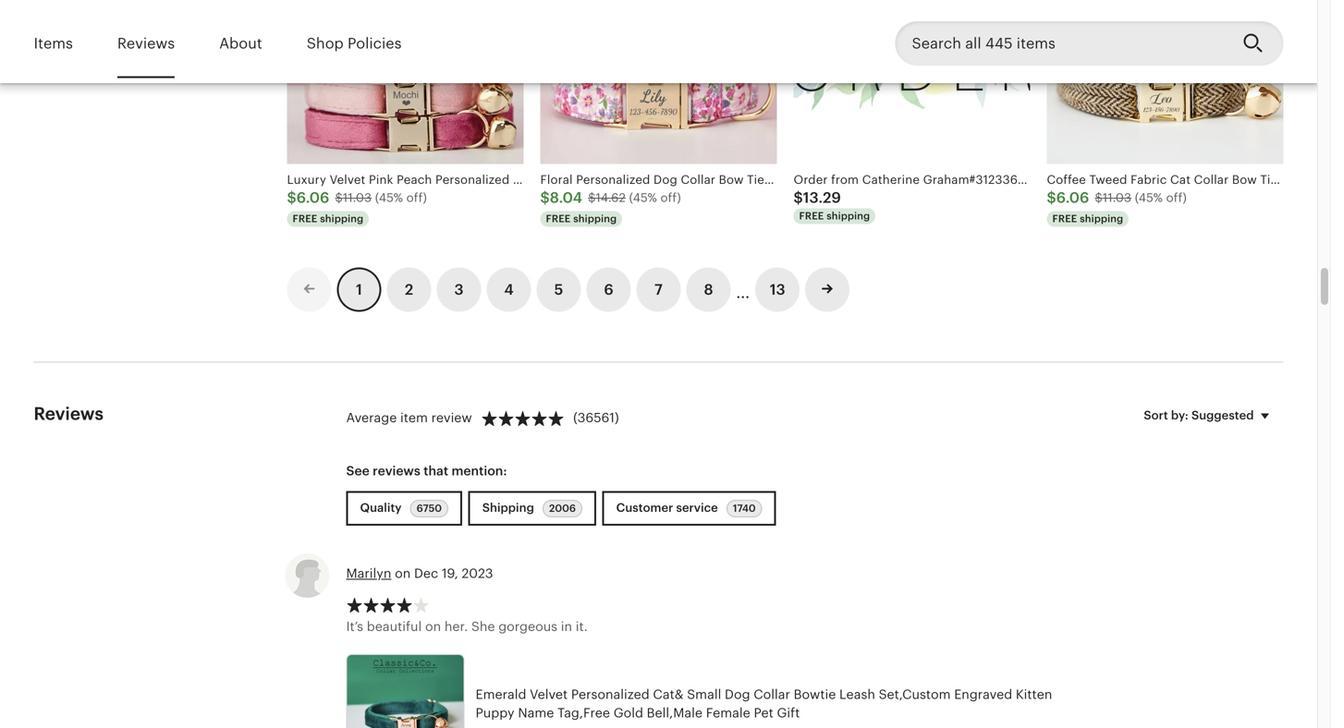 Task type: vqa. For each thing, say whether or not it's contained in the screenshot.
groomsman on the bottom
no



Task type: describe. For each thing, give the bounding box(es) containing it.
bowtie
[[794, 688, 836, 702]]

3 link
[[437, 268, 481, 312]]

$ 6.06 $ 11.03 (45% off) free shipping for coffee tweed fabric cat collar bow tie set,side open gold buckle custom engraved name tag,light brown kitten collar for male,small dog gift image
[[1047, 189, 1187, 225]]

19,
[[442, 566, 458, 581]]

$ 6.06 $ 11.03 (45% off) free shipping for luxury velvet pink peach personalized cat collar bow tie leash set,custom kitten puppy name tag,free gold bell,small dog engraved pet gift image
[[287, 189, 427, 225]]

review
[[431, 410, 472, 425]]

11.03 for luxury velvet pink peach personalized cat collar bow tie leash set,custom kitten puppy name tag,free gold bell,small dog engraved pet gift image
[[343, 191, 372, 205]]

shipping
[[482, 501, 537, 515]]

(45% for coffee tweed fabric cat collar bow tie set,side open gold buckle custom engraved name tag,light brown kitten collar for male,small dog gift image
[[1135, 191, 1163, 205]]

2 link
[[387, 268, 431, 312]]

emerald velvet personalized cat& small dog collar bowtie leash set,custom engraved kitten puppy name tag,free gold bell,male female pet gift
[[476, 688, 1053, 721]]

cat&
[[653, 688, 684, 702]]

2023
[[462, 566, 493, 581]]

name
[[518, 706, 554, 721]]

that
[[424, 464, 449, 479]]

1 vertical spatial on
[[425, 620, 441, 634]]

see reviews that mention:
[[346, 464, 507, 479]]

6
[[604, 282, 614, 298]]

personalized
[[571, 688, 650, 702]]

gold
[[614, 706, 643, 721]]

shipping for coffee tweed fabric cat collar bow tie set,side open gold buckle custom engraved name tag,light brown kitten collar for male,small dog gift image
[[1080, 213, 1124, 225]]

marilyn
[[346, 566, 392, 581]]

13.29
[[803, 189, 841, 206]]

luxury velvet pink peach personalized cat collar bow tie leash set,custom kitten puppy name tag,free gold bell,small dog engraved pet gift image
[[287, 0, 524, 164]]

1 link
[[337, 268, 381, 312]]

kitten
[[1016, 688, 1053, 702]]

customer
[[616, 501, 673, 515]]

marilyn on dec 19, 2023
[[346, 566, 493, 581]]

puppy
[[476, 706, 515, 721]]

order from catherine graham#3123364464, vcat22, collar only, l size, arizona, vcat18, collar only, l size, dustyblue image
[[794, 0, 1031, 164]]

free inside $ 13.29 free shipping
[[799, 210, 824, 222]]

floral personalized dog collar bow tie leash set,custom engraved pet name metal buckle,lilac birthday puppy gift,free shipping image
[[540, 0, 777, 164]]

by:
[[1171, 409, 1189, 422]]

8.04
[[550, 189, 583, 206]]

service
[[676, 501, 718, 515]]

2
[[405, 282, 413, 298]]

0 vertical spatial on
[[395, 566, 411, 581]]

velvet
[[530, 688, 568, 702]]

item
[[400, 410, 428, 425]]

quality
[[360, 501, 405, 515]]

(45% for floral personalized dog collar bow tie leash set,custom engraved pet name metal buckle,lilac birthday puppy gift,free shipping image
[[629, 191, 657, 205]]

11.03 for coffee tweed fabric cat collar bow tie set,side open gold buckle custom engraved name tag,light brown kitten collar for male,small dog gift image
[[1103, 191, 1132, 205]]

gift
[[777, 706, 800, 721]]

suggested
[[1192, 409, 1254, 422]]

it's beautiful on her. she gorgeous in it.
[[346, 620, 588, 634]]

13 link
[[756, 268, 800, 312]]

shipping inside $ 13.29 free shipping
[[827, 210, 870, 222]]

1 horizontal spatial reviews
[[117, 35, 175, 52]]

coffee tweed fabric cat collar bow tie set,side open gold buckle custom engraved name tag,light brown kitten collar for male,small dog gift image
[[1047, 0, 1284, 164]]

her.
[[445, 620, 468, 634]]

off) for coffee tweed fabric cat collar bow tie set,side open gold buckle custom engraved name tag,light brown kitten collar for male,small dog gift image
[[1167, 191, 1187, 205]]

shop policies
[[307, 35, 402, 52]]

policies
[[348, 35, 402, 52]]

it's
[[346, 620, 363, 634]]

average
[[346, 410, 397, 425]]

gorgeous
[[499, 620, 558, 634]]

in
[[561, 620, 572, 634]]

dog
[[725, 688, 750, 702]]



Task type: locate. For each thing, give the bounding box(es) containing it.
small
[[687, 688, 722, 702]]

beautiful
[[367, 620, 422, 634]]

$ 13.29 free shipping
[[794, 189, 870, 222]]

4 link
[[487, 268, 531, 312]]

1
[[356, 282, 362, 298]]

3 off) from the left
[[1167, 191, 1187, 205]]

1 horizontal spatial 6.06
[[1057, 189, 1090, 206]]

off) for luxury velvet pink peach personalized cat collar bow tie leash set,custom kitten puppy name tag,free gold bell,small dog engraved pet gift image
[[407, 191, 427, 205]]

0 horizontal spatial on
[[395, 566, 411, 581]]

free for coffee tweed fabric cat collar bow tie set,side open gold buckle custom engraved name tag,light brown kitten collar for male,small dog gift image
[[1053, 213, 1078, 225]]

sort
[[1144, 409, 1169, 422]]

0 horizontal spatial 6.06
[[297, 189, 330, 206]]

shipping for luxury velvet pink peach personalized cat collar bow tie leash set,custom kitten puppy name tag,free gold bell,small dog engraved pet gift image
[[320, 213, 364, 225]]

free
[[799, 210, 824, 222], [293, 213, 318, 225], [546, 213, 571, 225], [1053, 213, 1078, 225]]

1 11.03 from the left
[[343, 191, 372, 205]]

8
[[704, 282, 713, 298]]

2 11.03 from the left
[[1103, 191, 1132, 205]]

about
[[219, 35, 262, 52]]

1 off) from the left
[[407, 191, 427, 205]]

1 horizontal spatial (45%
[[629, 191, 657, 205]]

tag,free
[[558, 706, 610, 721]]

female
[[706, 706, 751, 721]]

$ inside $ 13.29 free shipping
[[794, 189, 803, 206]]

1 vertical spatial reviews
[[34, 404, 104, 424]]

emerald
[[476, 688, 527, 702]]

collar
[[754, 688, 790, 702]]

2 $ 6.06 $ 11.03 (45% off) free shipping from the left
[[1047, 189, 1187, 225]]

average item review
[[346, 410, 472, 425]]

(45% inside $ 8.04 $ 14.62 (45% off) free shipping
[[629, 191, 657, 205]]

7 link
[[637, 268, 681, 312]]

3
[[454, 282, 464, 298]]

set,custom
[[879, 688, 951, 702]]

0 horizontal spatial reviews
[[34, 404, 104, 424]]

marilyn link
[[346, 566, 392, 581]]

4
[[504, 282, 514, 298]]

13
[[770, 282, 786, 298]]

$ 8.04 $ 14.62 (45% off) free shipping
[[540, 189, 681, 225]]

2006
[[549, 503, 576, 515]]

11.03
[[343, 191, 372, 205], [1103, 191, 1132, 205]]

2 6.06 from the left
[[1057, 189, 1090, 206]]

1 6.06 from the left
[[297, 189, 330, 206]]

14.62
[[596, 191, 626, 205]]

Search all 445 items text field
[[896, 21, 1228, 66]]

on left her.
[[425, 620, 441, 634]]

5
[[554, 282, 563, 298]]

shipping inside $ 8.04 $ 14.62 (45% off) free shipping
[[573, 213, 617, 225]]

…
[[736, 276, 750, 303]]

reviews
[[373, 464, 421, 479]]

about link
[[219, 22, 262, 65]]

(45%
[[375, 191, 403, 205], [629, 191, 657, 205], [1135, 191, 1163, 205]]

0 horizontal spatial $ 6.06 $ 11.03 (45% off) free shipping
[[287, 189, 427, 225]]

6 link
[[587, 268, 631, 312]]

2 horizontal spatial off)
[[1167, 191, 1187, 205]]

1740
[[733, 503, 756, 515]]

shop
[[307, 35, 344, 52]]

shipping for floral personalized dog collar bow tie leash set,custom engraved pet name metal buckle,lilac birthday puppy gift,free shipping image
[[573, 213, 617, 225]]

off)
[[407, 191, 427, 205], [661, 191, 681, 205], [1167, 191, 1187, 205]]

1 horizontal spatial on
[[425, 620, 441, 634]]

(36561)
[[573, 410, 619, 425]]

engraved
[[954, 688, 1013, 702]]

2 horizontal spatial (45%
[[1135, 191, 1163, 205]]

on left the dec
[[395, 566, 411, 581]]

off) inside $ 8.04 $ 14.62 (45% off) free shipping
[[661, 191, 681, 205]]

free inside $ 8.04 $ 14.62 (45% off) free shipping
[[546, 213, 571, 225]]

0 horizontal spatial 11.03
[[343, 191, 372, 205]]

5 link
[[537, 268, 581, 312]]

reviews
[[117, 35, 175, 52], [34, 404, 104, 424]]

see
[[346, 464, 370, 479]]

6.06 for luxury velvet pink peach personalized cat collar bow tie leash set,custom kitten puppy name tag,free gold bell,small dog engraved pet gift image
[[297, 189, 330, 206]]

reviews link
[[117, 22, 175, 65]]

dec
[[414, 566, 438, 581]]

it.
[[576, 620, 588, 634]]

1 horizontal spatial $ 6.06 $ 11.03 (45% off) free shipping
[[1047, 189, 1187, 225]]

8 link
[[687, 268, 731, 312]]

items
[[34, 35, 73, 52]]

customer service
[[616, 501, 721, 515]]

shipping
[[827, 210, 870, 222], [320, 213, 364, 225], [573, 213, 617, 225], [1080, 213, 1124, 225]]

1 horizontal spatial 11.03
[[1103, 191, 1132, 205]]

on
[[395, 566, 411, 581], [425, 620, 441, 634]]

2 off) from the left
[[661, 191, 681, 205]]

1 $ 6.06 $ 11.03 (45% off) free shipping from the left
[[287, 189, 427, 225]]

$
[[287, 189, 297, 206], [540, 189, 550, 206], [794, 189, 803, 206], [1047, 189, 1057, 206], [335, 191, 343, 205], [588, 191, 596, 205], [1095, 191, 1103, 205]]

sort by: suggested button
[[1130, 396, 1290, 435]]

2 (45% from the left
[[629, 191, 657, 205]]

0 horizontal spatial (45%
[[375, 191, 403, 205]]

pet
[[754, 706, 774, 721]]

off) for floral personalized dog collar bow tie leash set,custom engraved pet name metal buckle,lilac birthday puppy gift,free shipping image
[[661, 191, 681, 205]]

sort by: suggested
[[1144, 409, 1254, 422]]

1 (45% from the left
[[375, 191, 403, 205]]

6750
[[417, 503, 442, 515]]

1 horizontal spatial off)
[[661, 191, 681, 205]]

emerald velvet personalized cat& small dog collar bowtie leash set,custom engraved kitten puppy name tag,free gold bell,male female pet gift link
[[346, 655, 1077, 729]]

shop policies link
[[307, 22, 402, 65]]

6.06
[[297, 189, 330, 206], [1057, 189, 1090, 206]]

3 (45% from the left
[[1135, 191, 1163, 205]]

mention:
[[452, 464, 507, 479]]

$ 6.06 $ 11.03 (45% off) free shipping
[[287, 189, 427, 225], [1047, 189, 1187, 225]]

she
[[471, 620, 495, 634]]

6.06 for coffee tweed fabric cat collar bow tie set,side open gold buckle custom engraved name tag,light brown kitten collar for male,small dog gift image
[[1057, 189, 1090, 206]]

0 vertical spatial reviews
[[117, 35, 175, 52]]

bell,male
[[647, 706, 703, 721]]

(45% for luxury velvet pink peach personalized cat collar bow tie leash set,custom kitten puppy name tag,free gold bell,small dog engraved pet gift image
[[375, 191, 403, 205]]

7
[[655, 282, 663, 298]]

items link
[[34, 22, 73, 65]]

0 horizontal spatial off)
[[407, 191, 427, 205]]

free for floral personalized dog collar bow tie leash set,custom engraved pet name metal buckle,lilac birthday puppy gift,free shipping image
[[546, 213, 571, 225]]

leash
[[840, 688, 876, 702]]

free for luxury velvet pink peach personalized cat collar bow tie leash set,custom kitten puppy name tag,free gold bell,small dog engraved pet gift image
[[293, 213, 318, 225]]



